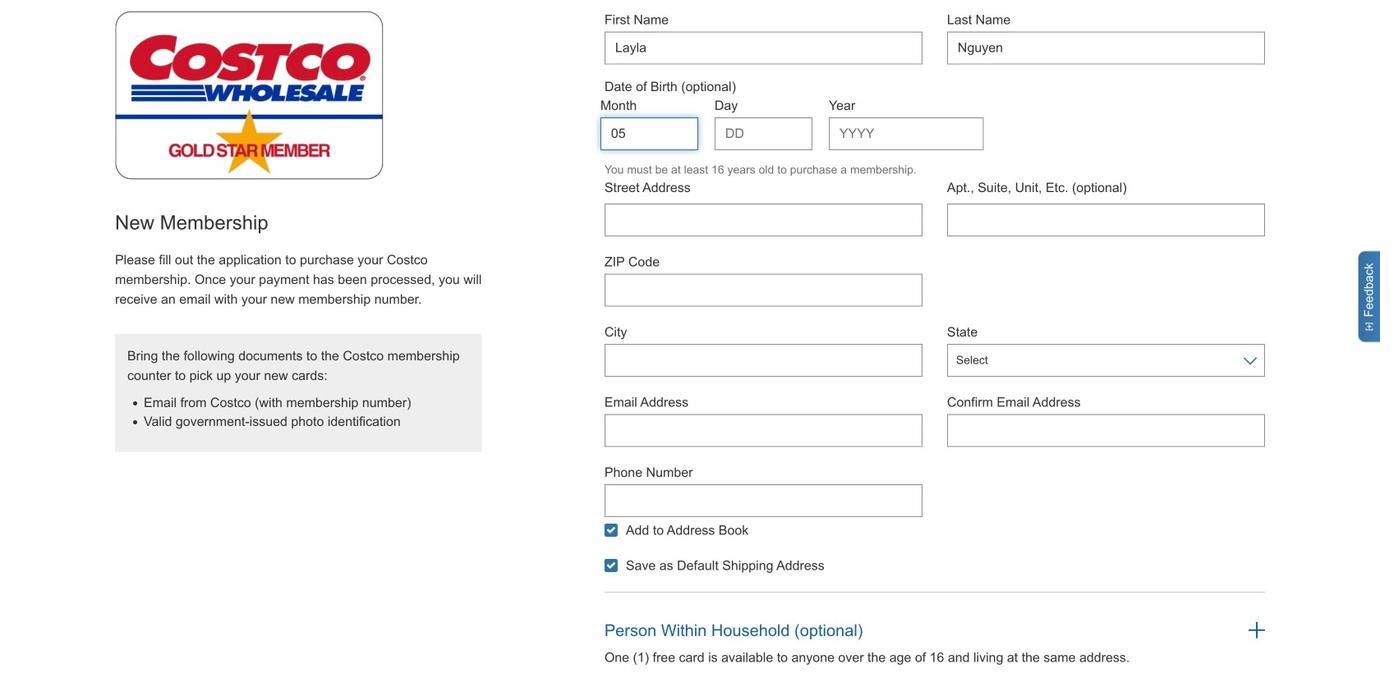 Task type: locate. For each thing, give the bounding box(es) containing it.
None text field
[[605, 32, 923, 64], [947, 204, 1265, 237], [605, 274, 923, 307], [605, 485, 923, 518], [605, 32, 923, 64], [947, 204, 1265, 237], [605, 274, 923, 307], [605, 485, 923, 518]]

DD text field
[[715, 117, 812, 150]]

None text field
[[947, 32, 1265, 64], [605, 204, 923, 237], [605, 344, 923, 377], [947, 32, 1265, 64], [605, 204, 923, 237], [605, 344, 923, 377]]

None email field
[[605, 415, 923, 447], [947, 415, 1265, 447], [605, 415, 923, 447], [947, 415, 1265, 447]]

YYYY text field
[[829, 117, 984, 150]]

costco gold star membership card image
[[115, 11, 384, 179]]



Task type: vqa. For each thing, say whether or not it's contained in the screenshot.
SUNVILLA HARRINGTON 4-PIECE OUTDOOR SEATING SET image on the bottom left of page
no



Task type: describe. For each thing, give the bounding box(es) containing it.
MM text field
[[600, 117, 698, 150]]



